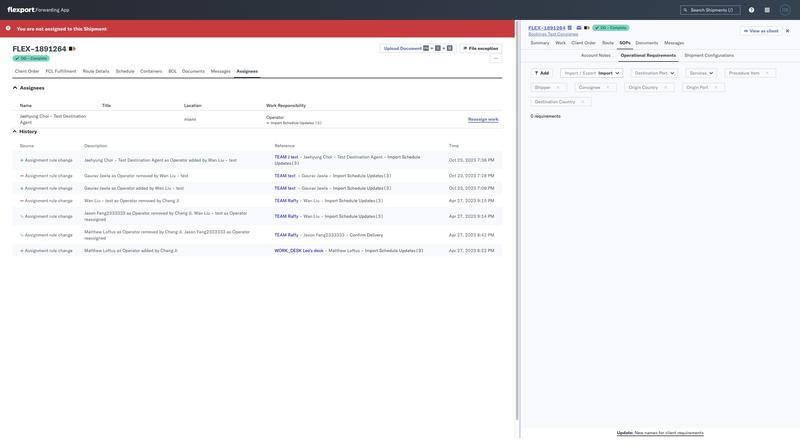Task type: vqa. For each thing, say whether or not it's contained in the screenshot.
fourth CHANGE from the bottom
yes



Task type: describe. For each thing, give the bounding box(es) containing it.
schedule inside import schedule updates(3)
[[402, 154, 420, 160]]

27, for apr 27, 2023 8:22 pm
[[457, 248, 464, 254]]

removed for jawla
[[136, 173, 153, 179]]

1 horizontal spatial dg - complete
[[601, 25, 627, 30]]

0 vertical spatial assignees
[[237, 68, 258, 74]]

0 horizontal spatial client order button
[[13, 66, 43, 78]]

location
[[184, 103, 201, 108]]

2023 for 7:06
[[465, 186, 476, 191]]

shipper button
[[531, 83, 567, 92]]

oct 23, 2023 7:28 pm
[[449, 173, 495, 179]]

7:36
[[477, 158, 487, 163]]

rule for matthew loftus as operator removed by cheng ji. jason feng2333333 as operator reassigned
[[49, 233, 57, 238]]

services button
[[686, 68, 717, 78]]

(3)
[[315, 121, 322, 125]]

assignment rule change for wan liu - test as operator removed by cheng ji
[[25, 198, 73, 204]]

by for jason feng2333333 as operator removed by cheng ji. wan liu - test as operator reassigned
[[169, 211, 174, 216]]

are
[[27, 26, 34, 32]]

pm for oct 23, 2023 7:36 pm
[[488, 158, 495, 163]]

consignee button
[[575, 83, 617, 92]]

containers
[[140, 68, 162, 74]]

destination inside "button"
[[535, 99, 558, 105]]

jaehyung for jaehyung choi - test destination agent as operator added by wan liu - test
[[84, 158, 103, 163]]

1 horizontal spatial 1891264
[[544, 25, 566, 31]]

schedule inside import schedule updates                (3) "button"
[[283, 121, 299, 125]]

work_desk
[[275, 248, 302, 254]]

operational
[[621, 53, 646, 58]]

wan liu - test as operator removed by cheng ji
[[84, 198, 179, 204]]

0 horizontal spatial client
[[665, 431, 676, 436]]

reassigned inside jason feng2333333 as operator removed by cheng ji. wan liu - test as operator reassigned
[[84, 217, 106, 223]]

matthew loftus as operator removed by cheng ji. jason feng2333333 as operator reassigned
[[84, 229, 250, 241]]

1 horizontal spatial documents button
[[633, 37, 662, 49]]

destination port
[[635, 70, 668, 76]]

agent for jaehyung choi - test destination agent
[[20, 120, 32, 125]]

j
[[288, 154, 290, 160]]

0 horizontal spatial dg
[[21, 56, 26, 61]]

feng2333333 inside jason feng2333333 as operator removed by cheng ji. wan liu - test as operator reassigned
[[97, 211, 125, 216]]

import schedule updates(3)
[[275, 154, 420, 166]]

origin country button
[[625, 83, 675, 92]]

update:
[[617, 431, 634, 436]]

jaehyung choi - test destination agent
[[20, 113, 86, 125]]

raffy for operator
[[288, 233, 298, 238]]

assignment rule change for gaurav jawla as operator added by wan liu - test
[[25, 186, 73, 191]]

team for jason feng2333333 as operator removed by cheng ji. wan liu - test as operator reassigned
[[275, 214, 287, 219]]

1 vertical spatial documents
[[182, 68, 205, 74]]

added for wan
[[136, 186, 148, 191]]

1 vertical spatial assignees
[[20, 85, 44, 91]]

9:15
[[477, 198, 487, 204]]

responsibility
[[278, 103, 306, 108]]

0 horizontal spatial 1891264
[[35, 44, 66, 53]]

assigned
[[45, 26, 66, 32]]

order for the leftmost client order button
[[28, 68, 39, 74]]

liu inside jason feng2333333 as operator removed by cheng ji. wan liu - test as operator reassigned
[[204, 211, 210, 216]]

updates(3) for oct 23, 2023 7:28 pm
[[367, 173, 392, 179]]

choi for jaehyung choi - test destination agent
[[40, 113, 49, 119]]

this
[[73, 26, 82, 32]]

matthew for matthew loftus as operator added by cheng ji
[[84, 248, 102, 254]]

desk
[[314, 248, 323, 254]]

shipment configurations
[[685, 53, 734, 58]]

change for wan liu - test as operator removed by cheng ji
[[58, 198, 73, 204]]

wan inside jason feng2333333 as operator removed by cheng ji. wan liu - test as operator reassigned
[[194, 211, 203, 216]]

1 horizontal spatial client order button
[[569, 37, 600, 49]]

source
[[20, 143, 34, 149]]

updates(3) for apr 27, 2023 9:14 pm
[[359, 214, 383, 219]]

jason inside matthew loftus as operator removed by cheng ji. jason feng2333333 as operator reassigned
[[184, 229, 196, 235]]

destination country button
[[531, 97, 592, 107]]

description
[[84, 143, 107, 149]]

1 vertical spatial documents button
[[180, 66, 209, 78]]

pm for apr 27, 2023 8:22 pm
[[488, 248, 494, 254]]

2023 for 7:28
[[465, 173, 476, 179]]

change for matthew loftus as operator added by cheng ji
[[58, 248, 73, 254]]

team raffy - jason feng2333333 - confirm delivery
[[275, 233, 383, 238]]

fulfillment
[[55, 68, 76, 74]]

consignee inside button
[[579, 85, 600, 90]]

rule for gaurav jawla as operator added by wan liu - test
[[49, 186, 57, 191]]

apr 27, 2023 9:14 pm
[[449, 214, 494, 219]]

1 vertical spatial messages
[[211, 68, 231, 74]]

by for matthew loftus as operator added by cheng ji
[[155, 248, 159, 254]]

2 horizontal spatial choi
[[323, 154, 332, 160]]

view as client button
[[740, 26, 783, 36]]

by for gaurav jawla as operator removed by wan liu - test
[[154, 173, 159, 179]]

2 horizontal spatial jason
[[304, 233, 315, 238]]

change for gaurav jawla as operator removed by wan liu - test
[[58, 173, 73, 179]]

country for destination country
[[559, 99, 575, 105]]

destination inside jaehyung choi - test destination agent
[[63, 113, 86, 119]]

configurations
[[705, 53, 734, 58]]

bookings test consignee link
[[529, 31, 578, 37]]

work responsibility
[[266, 103, 306, 108]]

apr 27, 2023 8:42 pm
[[449, 233, 494, 238]]

work button
[[553, 37, 569, 49]]

test inside jason feng2333333 as operator removed by cheng ji. wan liu - test as operator reassigned
[[215, 211, 223, 216]]

apr for apr 27, 2023 8:42 pm
[[449, 233, 456, 238]]

loftus for matthew loftus as operator removed by cheng ji. jason feng2333333 as operator reassigned
[[103, 229, 116, 235]]

view as client
[[750, 28, 779, 34]]

operational requirements
[[621, 53, 676, 58]]

containers button
[[138, 66, 166, 78]]

0 horizontal spatial complete
[[31, 56, 47, 61]]

0 vertical spatial client
[[572, 40, 583, 46]]

cheng up jason feng2333333 as operator removed by cheng ji. wan liu - test as operator reassigned
[[162, 198, 175, 204]]

1 vertical spatial client
[[15, 68, 27, 74]]

os button
[[778, 3, 793, 17]]

0 requirements
[[531, 113, 561, 119]]

oct for oct 23, 2023 7:28 pm
[[449, 173, 456, 179]]

7:06
[[477, 186, 487, 191]]

item
[[751, 70, 760, 76]]

export
[[583, 70, 596, 76]]

pm for oct 23, 2023 7:28 pm
[[488, 173, 495, 179]]

- inside jason feng2333333 as operator removed by cheng ji. wan liu - test as operator reassigned
[[211, 211, 214, 216]]

updates(3) for apr 27, 2023 9:15 pm
[[359, 198, 383, 204]]

client inside button
[[767, 28, 779, 34]]

2 horizontal spatial agent
[[371, 154, 382, 160]]

team test - gaurav jawla - import schedule updates(3) for oct 23, 2023 7:06 pm
[[275, 186, 392, 191]]

9:14
[[477, 214, 487, 219]]

exception
[[478, 46, 498, 51]]

origin port button
[[682, 83, 725, 92]]

services
[[690, 70, 707, 76]]

cheng for matthew loftus as operator added by cheng ji
[[160, 248, 173, 254]]

updates(3) for oct 23, 2023 7:06 pm
[[367, 186, 392, 191]]

upload document button
[[380, 44, 457, 53]]

0 vertical spatial complete
[[610, 25, 627, 30]]

apr 27, 2023 9:15 pm
[[449, 198, 494, 204]]

pm for apr 27, 2023 9:14 pm
[[488, 214, 494, 219]]

bookings test consignee
[[529, 31, 578, 37]]

assignment for matthew loftus as operator removed by cheng ji. jason feng2333333 as operator reassigned
[[25, 233, 48, 238]]

schedule inside schedule button
[[116, 68, 134, 74]]

route for route details
[[83, 68, 94, 74]]

bol button
[[166, 66, 180, 78]]

view
[[750, 28, 760, 34]]

assignment for matthew loftus as operator added by cheng ji
[[25, 248, 48, 254]]

1 horizontal spatial messages
[[665, 40, 684, 46]]

oct 23, 2023 7:36 pm
[[449, 158, 495, 163]]

not
[[36, 26, 44, 32]]

updates
[[300, 121, 314, 125]]

route details
[[83, 68, 110, 74]]

pm for oct 23, 2023 7:06 pm
[[488, 186, 495, 191]]

0 vertical spatial assignees button
[[234, 66, 260, 78]]

reassigned inside matthew loftus as operator removed by cheng ji. jason feng2333333 as operator reassigned
[[84, 236, 106, 241]]

2 horizontal spatial jaehyung
[[304, 154, 322, 160]]

work_desk leo's desk - matthew loftus - import schedule updates(3)
[[275, 248, 424, 254]]

flex-1891264
[[529, 25, 566, 31]]

route for route
[[602, 40, 614, 46]]

history button
[[19, 128, 37, 135]]

assignment for jaehyung choi - test destination agent as operator added by wan liu - test
[[25, 158, 48, 163]]

account notes
[[581, 53, 611, 58]]

new
[[635, 431, 643, 436]]

title
[[102, 103, 111, 108]]

jaehyung for jaehyung choi - test destination agent
[[20, 113, 38, 119]]

leo's
[[303, 248, 313, 254]]

gaurav jawla as operator removed by wan liu - test
[[84, 173, 188, 179]]

work for work
[[556, 40, 566, 46]]

23, for oct 23, 2023 7:06 pm
[[457, 186, 464, 191]]

requirements
[[647, 53, 676, 58]]

reassign work button
[[465, 115, 502, 124]]

assignment for gaurav jawla as operator removed by wan liu - test
[[25, 173, 48, 179]]

assignment rule change for gaurav jawla as operator removed by wan liu - test
[[25, 173, 73, 179]]

/
[[579, 70, 582, 76]]

file
[[469, 46, 477, 51]]

1 vertical spatial messages button
[[209, 66, 234, 78]]

you
[[17, 26, 26, 32]]

rule for matthew loftus as operator added by cheng ji
[[49, 248, 57, 254]]

choi for jaehyung choi - test destination agent as operator added by wan liu - test
[[104, 158, 113, 163]]

27, for apr 27, 2023 9:14 pm
[[457, 214, 464, 219]]

file exception
[[469, 46, 498, 51]]

apr for apr 27, 2023 8:22 pm
[[449, 248, 456, 254]]

0 horizontal spatial client order
[[15, 68, 39, 74]]



Task type: locate. For each thing, give the bounding box(es) containing it.
0 vertical spatial reassigned
[[84, 217, 106, 223]]

cheng for jason feng2333333 as operator removed by cheng ji. wan liu - test as operator reassigned
[[175, 211, 188, 216]]

7 assignment from the top
[[25, 248, 48, 254]]

country inside destination country "button"
[[559, 99, 575, 105]]

1 horizontal spatial dg
[[601, 25, 606, 30]]

1 rule from the top
[[49, 158, 57, 163]]

7:28
[[477, 173, 487, 179]]

27, down oct 23, 2023 7:06 pm
[[457, 198, 464, 204]]

assignment rule change for jason feng2333333 as operator removed by cheng ji. wan liu - test as operator reassigned
[[25, 214, 73, 219]]

flex
[[13, 44, 30, 53]]

pm for apr 27, 2023 9:15 pm
[[488, 198, 494, 204]]

2023 left 7:28
[[465, 173, 476, 179]]

team for gaurav jawla as operator removed by wan liu - test
[[275, 173, 287, 179]]

0 horizontal spatial feng2333333
[[97, 211, 125, 216]]

1 horizontal spatial assignees
[[237, 68, 258, 74]]

1 vertical spatial team test - gaurav jawla - import schedule updates(3)
[[275, 186, 392, 191]]

client order
[[572, 40, 596, 46], [15, 68, 39, 74]]

by for matthew loftus as operator removed by cheng ji. jason feng2333333 as operator reassigned
[[159, 229, 164, 235]]

0 vertical spatial team test - gaurav jawla - import schedule updates(3)
[[275, 173, 392, 179]]

name
[[20, 103, 32, 108]]

1 vertical spatial oct
[[449, 173, 456, 179]]

rule
[[49, 158, 57, 163], [49, 173, 57, 179], [49, 186, 57, 191], [49, 198, 57, 204], [49, 214, 57, 219], [49, 233, 57, 238], [49, 248, 57, 254]]

oct up oct 23, 2023 7:06 pm
[[449, 173, 456, 179]]

2 2023 from the top
[[465, 173, 476, 179]]

cheng for matthew loftus as operator removed by cheng ji. jason feng2333333 as operator reassigned
[[165, 229, 178, 235]]

client down flex
[[15, 68, 27, 74]]

5 team from the top
[[275, 214, 287, 219]]

apr 27, 2023 8:22 pm
[[449, 248, 494, 254]]

1 horizontal spatial messages button
[[662, 37, 688, 49]]

assignment rule change for matthew loftus as operator added by cheng ji
[[25, 248, 73, 254]]

by inside matthew loftus as operator removed by cheng ji. jason feng2333333 as operator reassigned
[[159, 229, 164, 235]]

0 vertical spatial messages
[[665, 40, 684, 46]]

0 horizontal spatial consignee
[[557, 31, 578, 37]]

pm right 9:15
[[488, 198, 494, 204]]

country down shipper button
[[559, 99, 575, 105]]

2023
[[465, 158, 476, 163], [465, 173, 476, 179], [465, 186, 476, 191], [465, 198, 476, 204], [465, 214, 476, 219], [465, 233, 476, 238], [465, 248, 476, 254]]

pm right the 9:14
[[488, 214, 494, 219]]

dg - complete down flex - 1891264
[[21, 56, 47, 61]]

agent
[[20, 120, 32, 125], [371, 154, 382, 160], [152, 158, 163, 163]]

0 horizontal spatial shipment
[[84, 26, 107, 32]]

updates(3)
[[275, 161, 300, 166], [367, 173, 392, 179], [367, 186, 392, 191], [359, 198, 383, 204], [359, 214, 383, 219], [399, 248, 424, 254]]

team for jaehyung choi - test destination agent as operator added by wan liu - test
[[275, 154, 287, 160]]

removed up gaurav jawla as operator added by wan liu - test
[[136, 173, 153, 179]]

1 horizontal spatial order
[[585, 40, 596, 46]]

3 raffy from the top
[[288, 233, 298, 238]]

ji. inside matthew loftus as operator removed by cheng ji. jason feng2333333 as operator reassigned
[[179, 229, 183, 235]]

5 change from the top
[[58, 214, 73, 219]]

3 assignment rule change from the top
[[25, 186, 73, 191]]

1891264 up bookings test consignee
[[544, 25, 566, 31]]

4 assignment rule change from the top
[[25, 198, 73, 204]]

1 horizontal spatial country
[[642, 85, 658, 90]]

1 vertical spatial route
[[83, 68, 94, 74]]

client order button up account
[[569, 37, 600, 49]]

change for jaehyung choi - test destination agent as operator added by wan liu - test
[[58, 158, 73, 163]]

0 horizontal spatial jason
[[84, 211, 96, 216]]

1 apr from the top
[[449, 198, 456, 204]]

requirements
[[535, 113, 561, 119], [678, 431, 704, 436]]

3 23, from the top
[[457, 186, 464, 191]]

1 2023 from the top
[[465, 158, 476, 163]]

import inside "button"
[[271, 121, 282, 125]]

4 rule from the top
[[49, 198, 57, 204]]

2 reassigned from the top
[[84, 236, 106, 241]]

ji. inside jason feng2333333 as operator removed by cheng ji. wan liu - test as operator reassigned
[[189, 211, 193, 216]]

1 horizontal spatial route
[[602, 40, 614, 46]]

2 team test - gaurav jawla - import schedule updates(3) from the top
[[275, 186, 392, 191]]

test
[[548, 31, 556, 37], [54, 113, 62, 119], [337, 154, 346, 160], [118, 158, 126, 163]]

5 2023 from the top
[[465, 214, 476, 219]]

jason
[[84, 211, 96, 216], [184, 229, 196, 235], [304, 233, 315, 238]]

choi inside jaehyung choi - test destination agent
[[40, 113, 49, 119]]

pm right 7:28
[[488, 173, 495, 179]]

2 raffy from the top
[[288, 214, 298, 219]]

liu
[[218, 158, 224, 163], [170, 173, 176, 179], [165, 186, 171, 191], [94, 198, 100, 204], [314, 198, 320, 204], [204, 211, 210, 216], [314, 214, 320, 219]]

jaehyung inside jaehyung choi - test destination agent
[[20, 113, 38, 119]]

- inside jaehyung choi - test destination agent
[[50, 113, 53, 119]]

27, for apr 27, 2023 8:42 pm
[[457, 233, 464, 238]]

0 vertical spatial requirements
[[535, 113, 561, 119]]

assignment rule change
[[25, 158, 73, 163], [25, 173, 73, 179], [25, 186, 73, 191], [25, 198, 73, 204], [25, 214, 73, 219], [25, 233, 73, 238], [25, 248, 73, 254]]

documents
[[636, 40, 658, 46], [182, 68, 205, 74]]

by inside jason feng2333333 as operator removed by cheng ji. wan liu - test as operator reassigned
[[169, 211, 174, 216]]

cheng inside jason feng2333333 as operator removed by cheng ji. wan liu - test as operator reassigned
[[175, 211, 188, 216]]

requirements right 0 at the right top of the page
[[535, 113, 561, 119]]

team raffy - wan liu - import schedule updates(3) for apr 27, 2023 9:14 pm
[[275, 214, 383, 219]]

pm for apr 27, 2023 8:42 pm
[[488, 233, 494, 238]]

raffy for test
[[288, 214, 298, 219]]

change for jason feng2333333 as operator removed by cheng ji. wan liu - test as operator reassigned
[[58, 214, 73, 219]]

cheng
[[162, 198, 175, 204], [175, 211, 188, 216], [165, 229, 178, 235], [160, 248, 173, 254]]

1 horizontal spatial port
[[700, 85, 708, 90]]

2023 left 9:15
[[465, 198, 476, 204]]

0 vertical spatial work
[[556, 40, 566, 46]]

apr for apr 27, 2023 9:15 pm
[[449, 198, 456, 204]]

0 vertical spatial added
[[189, 158, 201, 163]]

oct down time
[[449, 158, 456, 163]]

5 assignment from the top
[[25, 214, 48, 219]]

route details button
[[80, 66, 113, 78]]

2023 for 7:36
[[465, 158, 476, 163]]

3 team from the top
[[275, 186, 287, 191]]

2 assignment rule change from the top
[[25, 173, 73, 179]]

1 vertical spatial assignees button
[[20, 85, 44, 91]]

flex-1891264 link
[[529, 25, 566, 31]]

0 vertical spatial port
[[659, 70, 668, 76]]

1 vertical spatial ji
[[174, 248, 177, 254]]

1 origin from the left
[[629, 85, 641, 90]]

1 reassigned from the top
[[84, 217, 106, 223]]

origin for origin country
[[629, 85, 641, 90]]

port for destination port
[[659, 70, 668, 76]]

4 apr from the top
[[449, 248, 456, 254]]

7 rule from the top
[[49, 248, 57, 254]]

1 horizontal spatial origin
[[687, 85, 699, 90]]

procedure item
[[729, 70, 760, 76]]

0 vertical spatial ji
[[176, 198, 179, 204]]

fcl fulfillment
[[46, 68, 76, 74]]

7 assignment rule change from the top
[[25, 248, 73, 254]]

0 vertical spatial ji.
[[189, 211, 193, 216]]

notes
[[599, 53, 611, 58]]

27, down apr 27, 2023 9:15 pm
[[457, 214, 464, 219]]

rule for gaurav jawla as operator removed by wan liu - test
[[49, 173, 57, 179]]

23, for oct 23, 2023 7:36 pm
[[457, 158, 464, 163]]

0 horizontal spatial route
[[83, 68, 94, 74]]

work inside button
[[556, 40, 566, 46]]

1 vertical spatial team raffy - wan liu - import schedule updates(3)
[[275, 214, 383, 219]]

team raffy - wan liu - import schedule updates(3) for apr 27, 2023 9:15 pm
[[275, 198, 383, 204]]

removed down gaurav jawla as operator added by wan liu - test
[[139, 198, 155, 204]]

reference
[[275, 143, 295, 149]]

you are not assigned to this shipment
[[17, 26, 107, 32]]

2023 left 8:22
[[465, 248, 476, 254]]

6 team from the top
[[275, 233, 287, 238]]

assignment for gaurav jawla as operator added by wan liu - test
[[25, 186, 48, 191]]

complete up sops
[[610, 25, 627, 30]]

1 horizontal spatial work
[[556, 40, 566, 46]]

oct for oct 23, 2023 7:36 pm
[[449, 158, 456, 163]]

port down requirements
[[659, 70, 668, 76]]

destination inside button
[[635, 70, 658, 76]]

0 horizontal spatial choi
[[40, 113, 49, 119]]

import inside import schedule updates(3)
[[388, 154, 401, 160]]

0 vertical spatial country
[[642, 85, 658, 90]]

assignment rule change for jaehyung choi - test destination agent as operator added by wan liu - test
[[25, 158, 73, 163]]

cheng inside matthew loftus as operator removed by cheng ji. jason feng2333333 as operator reassigned
[[165, 229, 178, 235]]

2 apr from the top
[[449, 214, 456, 219]]

1 vertical spatial raffy
[[288, 214, 298, 219]]

apr for apr 27, 2023 9:14 pm
[[449, 214, 456, 219]]

file exception button
[[459, 44, 502, 53], [459, 44, 502, 53]]

origin down services
[[687, 85, 699, 90]]

matthew for matthew loftus as operator removed by cheng ji. jason feng2333333 as operator reassigned
[[84, 229, 102, 235]]

1 vertical spatial added
[[136, 186, 148, 191]]

removed up matthew loftus as operator removed by cheng ji. jason feng2333333 as operator reassigned
[[151, 211, 168, 216]]

requirements right for
[[678, 431, 704, 436]]

6 change from the top
[[58, 233, 73, 238]]

0 vertical spatial oct
[[449, 158, 456, 163]]

1 vertical spatial client order button
[[13, 66, 43, 78]]

1 vertical spatial complete
[[31, 56, 47, 61]]

apr up apr 27, 2023 8:22 pm
[[449, 233, 456, 238]]

team for wan liu - test as operator removed by cheng ji
[[275, 198, 287, 204]]

0 horizontal spatial assignees button
[[20, 85, 44, 91]]

cheng down jason feng2333333 as operator removed by cheng ji. wan liu - test as operator reassigned
[[165, 229, 178, 235]]

by for gaurav jawla as operator added by wan liu - test
[[149, 186, 154, 191]]

1 horizontal spatial choi
[[104, 158, 113, 163]]

jaehyung choi - test destination agent as operator added by wan liu - test
[[84, 158, 237, 163]]

work down bookings test consignee link
[[556, 40, 566, 46]]

pm right 8:42
[[488, 233, 494, 238]]

country down destination port
[[642, 85, 658, 90]]

reassign
[[468, 116, 487, 122]]

1 assignment from the top
[[25, 158, 48, 163]]

shipment inside button
[[685, 53, 704, 58]]

country for origin country
[[642, 85, 658, 90]]

2023 left 7:36
[[465, 158, 476, 163]]

3 rule from the top
[[49, 186, 57, 191]]

1 horizontal spatial documents
[[636, 40, 658, 46]]

0 horizontal spatial port
[[659, 70, 668, 76]]

removed inside matthew loftus as operator removed by cheng ji. jason feng2333333 as operator reassigned
[[141, 229, 158, 235]]

country inside origin country button
[[642, 85, 658, 90]]

0 vertical spatial dg
[[601, 25, 606, 30]]

0 horizontal spatial origin
[[629, 85, 641, 90]]

add
[[540, 70, 549, 76]]

0 vertical spatial route
[[602, 40, 614, 46]]

client right the work button
[[572, 40, 583, 46]]

summary button
[[528, 37, 553, 49]]

1 oct from the top
[[449, 158, 456, 163]]

2023 for 8:42
[[465, 233, 476, 238]]

5 assignment rule change from the top
[[25, 214, 73, 219]]

team for matthew loftus as operator removed by cheng ji. jason feng2333333 as operator reassigned
[[275, 233, 287, 238]]

0 vertical spatial documents button
[[633, 37, 662, 49]]

2023 left "7:06"
[[465, 186, 476, 191]]

shipment right 'this'
[[84, 26, 107, 32]]

consignee up the work button
[[557, 31, 578, 37]]

1 vertical spatial country
[[559, 99, 575, 105]]

oct for oct 23, 2023 7:06 pm
[[449, 186, 456, 191]]

pm right 7:36
[[488, 158, 495, 163]]

2 rule from the top
[[49, 173, 57, 179]]

team raffy - wan liu - import schedule updates(3)
[[275, 198, 383, 204], [275, 214, 383, 219]]

ji. for wan
[[189, 211, 193, 216]]

port inside button
[[700, 85, 708, 90]]

client order up account
[[572, 40, 596, 46]]

2023 for 9:15
[[465, 198, 476, 204]]

1 horizontal spatial agent
[[152, 158, 163, 163]]

messages button
[[662, 37, 688, 49], [209, 66, 234, 78]]

ji up jason feng2333333 as operator removed by cheng ji. wan liu - test as operator reassigned
[[176, 198, 179, 204]]

1 horizontal spatial consignee
[[579, 85, 600, 90]]

operational requirements button
[[618, 50, 679, 62]]

schedule button
[[113, 66, 138, 78]]

1 horizontal spatial complete
[[610, 25, 627, 30]]

assignment rule change for matthew loftus as operator removed by cheng ji. jason feng2333333 as operator reassigned
[[25, 233, 73, 238]]

details
[[96, 68, 110, 74]]

1 raffy from the top
[[288, 198, 298, 204]]

origin inside button
[[629, 85, 641, 90]]

23, up oct 23, 2023 7:06 pm
[[457, 173, 464, 179]]

jaehyung
[[20, 113, 38, 119], [304, 154, 322, 160], [84, 158, 103, 163]]

2 origin from the left
[[687, 85, 699, 90]]

order for the rightmost client order button
[[585, 40, 596, 46]]

agent for jaehyung choi - test destination agent as operator added by wan liu - test
[[152, 158, 163, 163]]

3 assignment from the top
[[25, 186, 48, 191]]

complete
[[610, 25, 627, 30], [31, 56, 47, 61]]

matthew
[[84, 229, 102, 235], [84, 248, 102, 254], [329, 248, 346, 254]]

dg - complete
[[601, 25, 627, 30], [21, 56, 47, 61]]

test inside jaehyung choi - test destination agent
[[54, 113, 62, 119]]

oct up apr 27, 2023 9:15 pm
[[449, 186, 456, 191]]

7 change from the top
[[58, 248, 73, 254]]

destination
[[635, 70, 658, 76], [535, 99, 558, 105], [63, 113, 86, 119], [347, 154, 370, 160], [128, 158, 150, 163]]

27, up apr 27, 2023 8:22 pm
[[457, 233, 464, 238]]

consignee down export
[[579, 85, 600, 90]]

5 rule from the top
[[49, 214, 57, 219]]

1 23, from the top
[[457, 158, 464, 163]]

rule for jaehyung choi - test destination agent as operator added by wan liu - test
[[49, 158, 57, 163]]

0 vertical spatial raffy
[[288, 198, 298, 204]]

team for gaurav jawla as operator added by wan liu - test
[[275, 186, 287, 191]]

4 change from the top
[[58, 198, 73, 204]]

summary
[[531, 40, 549, 46]]

3 change from the top
[[58, 186, 73, 191]]

2 change from the top
[[58, 173, 73, 179]]

confirm
[[350, 233, 366, 238]]

6 assignment from the top
[[25, 233, 48, 238]]

1 horizontal spatial client order
[[572, 40, 596, 46]]

jaehyung down description
[[84, 158, 103, 163]]

1 horizontal spatial jason
[[184, 229, 196, 235]]

23, for oct 23, 2023 7:28 pm
[[457, 173, 464, 179]]

2023 for 8:22
[[465, 248, 476, 254]]

0 vertical spatial documents
[[636, 40, 658, 46]]

history
[[19, 128, 37, 135]]

gaurav jawla as operator added by wan liu - test
[[84, 186, 184, 191]]

shipper
[[535, 85, 551, 90]]

0 vertical spatial client
[[767, 28, 779, 34]]

0 horizontal spatial documents button
[[180, 66, 209, 78]]

4 27, from the top
[[457, 248, 464, 254]]

1 team test - gaurav jawla - import schedule updates(3) from the top
[[275, 173, 392, 179]]

loftus inside matthew loftus as operator removed by cheng ji. jason feng2333333 as operator reassigned
[[103, 229, 116, 235]]

flexport. image
[[8, 7, 36, 13]]

2 assignment from the top
[[25, 173, 48, 179]]

assignees button
[[234, 66, 260, 78], [20, 85, 44, 91]]

cheng up matthew loftus as operator removed by cheng ji. jason feng2333333 as operator reassigned
[[175, 211, 188, 216]]

0 vertical spatial shipment
[[84, 26, 107, 32]]

jaehyung down name
[[20, 113, 38, 119]]

names
[[645, 431, 658, 436]]

complete down flex - 1891264
[[31, 56, 47, 61]]

route up notes
[[602, 40, 614, 46]]

jason inside jason feng2333333 as operator removed by cheng ji. wan liu - test as operator reassigned
[[84, 211, 96, 216]]

documents right bol button on the top left of page
[[182, 68, 205, 74]]

removed down jason feng2333333 as operator removed by cheng ji. wan liu - test as operator reassigned
[[141, 229, 158, 235]]

3 2023 from the top
[[465, 186, 476, 191]]

0 horizontal spatial messages
[[211, 68, 231, 74]]

wan
[[208, 158, 217, 163], [160, 173, 169, 179], [155, 186, 164, 191], [84, 198, 93, 204], [304, 198, 312, 204], [194, 211, 203, 216], [304, 214, 312, 219]]

4 assignment from the top
[[25, 198, 48, 204]]

apr down oct 23, 2023 7:06 pm
[[449, 198, 456, 204]]

3 oct from the top
[[449, 186, 456, 191]]

matthew inside matthew loftus as operator removed by cheng ji. jason feng2333333 as operator reassigned
[[84, 229, 102, 235]]

2 23, from the top
[[457, 173, 464, 179]]

port down services button
[[700, 85, 708, 90]]

dg up route button
[[601, 25, 606, 30]]

1 horizontal spatial requirements
[[678, 431, 704, 436]]

assignees
[[237, 68, 258, 74], [20, 85, 44, 91]]

6 assignment rule change from the top
[[25, 233, 73, 238]]

0 horizontal spatial assignees
[[20, 85, 44, 91]]

1 team raffy - wan liu - import schedule updates(3) from the top
[[275, 198, 383, 204]]

updates(3) inside import schedule updates(3)
[[275, 161, 300, 166]]

jason feng2333333 as operator removed by cheng ji. wan liu - test as operator reassigned
[[84, 211, 247, 223]]

0 horizontal spatial country
[[559, 99, 575, 105]]

1 assignment rule change from the top
[[25, 158, 73, 163]]

0 horizontal spatial order
[[28, 68, 39, 74]]

account
[[581, 53, 598, 58]]

origin inside button
[[687, 85, 699, 90]]

1 vertical spatial client order
[[15, 68, 39, 74]]

2 team raffy - wan liu - import schedule updates(3) from the top
[[275, 214, 383, 219]]

pm
[[488, 158, 495, 163], [488, 173, 495, 179], [488, 186, 495, 191], [488, 198, 494, 204], [488, 214, 494, 219], [488, 233, 494, 238], [488, 248, 494, 254]]

1 vertical spatial order
[[28, 68, 39, 74]]

jaehyung right j
[[304, 154, 322, 160]]

23, up apr 27, 2023 9:15 pm
[[457, 186, 464, 191]]

work left "responsibility"
[[266, 103, 277, 108]]

0 vertical spatial consignee
[[557, 31, 578, 37]]

port for origin port
[[700, 85, 708, 90]]

removed
[[136, 173, 153, 179], [139, 198, 155, 204], [151, 211, 168, 216], [141, 229, 158, 235]]

apr down apr 27, 2023 9:15 pm
[[449, 214, 456, 219]]

order up account
[[585, 40, 596, 46]]

team j test - jaehyung choi - test destination agent -
[[275, 154, 386, 160]]

country
[[642, 85, 658, 90], [559, 99, 575, 105]]

2 vertical spatial oct
[[449, 186, 456, 191]]

destination country
[[535, 99, 575, 105]]

1 team from the top
[[275, 154, 287, 160]]

7 2023 from the top
[[465, 248, 476, 254]]

2 oct from the top
[[449, 173, 456, 179]]

0 horizontal spatial dg - complete
[[21, 56, 47, 61]]

pm right 8:22
[[488, 248, 494, 254]]

27, down "apr 27, 2023 8:42 pm"
[[457, 248, 464, 254]]

route button
[[600, 37, 617, 49]]

0 vertical spatial messages button
[[662, 37, 688, 49]]

1 vertical spatial port
[[700, 85, 708, 90]]

6 2023 from the top
[[465, 233, 476, 238]]

6 rule from the top
[[49, 233, 57, 238]]

documents button up operational requirements
[[633, 37, 662, 49]]

2023 left the 9:14
[[465, 214, 476, 219]]

update: new names for client requirements
[[617, 431, 704, 436]]

port inside button
[[659, 70, 668, 76]]

removed inside jason feng2333333 as operator removed by cheng ji. wan liu - test as operator reassigned
[[151, 211, 168, 216]]

apr down "apr 27, 2023 8:42 pm"
[[449, 248, 456, 254]]

consignee
[[557, 31, 578, 37], [579, 85, 600, 90]]

change for gaurav jawla as operator added by wan liu - test
[[58, 186, 73, 191]]

1 27, from the top
[[457, 198, 464, 204]]

0 horizontal spatial requirements
[[535, 113, 561, 119]]

Search Shipments (/) text field
[[680, 5, 741, 15]]

choi
[[40, 113, 49, 119], [323, 154, 332, 160], [104, 158, 113, 163]]

cheng down matthew loftus as operator removed by cheng ji. jason feng2333333 as operator reassigned
[[160, 248, 173, 254]]

1 horizontal spatial assignees button
[[234, 66, 260, 78]]

documents button
[[633, 37, 662, 49], [180, 66, 209, 78]]

team test - gaurav jawla - import schedule updates(3) for oct 23, 2023 7:28 pm
[[275, 173, 392, 179]]

client
[[572, 40, 583, 46], [15, 68, 27, 74]]

1 vertical spatial requirements
[[678, 431, 704, 436]]

1 vertical spatial 23,
[[457, 173, 464, 179]]

2 vertical spatial raffy
[[288, 233, 298, 238]]

for
[[659, 431, 664, 436]]

raffy
[[288, 198, 298, 204], [288, 214, 298, 219], [288, 233, 298, 238]]

route left details
[[83, 68, 94, 74]]

1891264 down "assigned"
[[35, 44, 66, 53]]

account notes button
[[579, 50, 615, 62]]

origin for origin port
[[687, 85, 699, 90]]

pm right "7:06"
[[488, 186, 495, 191]]

client order button left fcl
[[13, 66, 43, 78]]

agent inside jaehyung choi - test destination agent
[[20, 120, 32, 125]]

27, for apr 27, 2023 9:15 pm
[[457, 198, 464, 204]]

0 vertical spatial dg - complete
[[601, 25, 627, 30]]

4 2023 from the top
[[465, 198, 476, 204]]

0 horizontal spatial agent
[[20, 120, 32, 125]]

1 vertical spatial client
[[665, 431, 676, 436]]

assignment for jason feng2333333 as operator removed by cheng ji. wan liu - test as operator reassigned
[[25, 214, 48, 219]]

client order left fcl
[[15, 68, 39, 74]]

removed for loftus
[[141, 229, 158, 235]]

ji. for jason
[[179, 229, 183, 235]]

4 team from the top
[[275, 198, 287, 204]]

removed for feng2333333
[[151, 211, 168, 216]]

1 horizontal spatial shipment
[[685, 53, 704, 58]]

origin down destination port
[[629, 85, 641, 90]]

loftus for matthew loftus as operator added by cheng ji
[[103, 248, 116, 254]]

8:22
[[477, 248, 487, 254]]

2023 left 8:42
[[465, 233, 476, 238]]

as inside button
[[761, 28, 766, 34]]

2 vertical spatial 23,
[[457, 186, 464, 191]]

0
[[531, 113, 533, 119]]

procedure
[[729, 70, 750, 76]]

1 change from the top
[[58, 158, 73, 163]]

1 vertical spatial work
[[266, 103, 277, 108]]

2 team from the top
[[275, 173, 287, 179]]

added for cheng
[[141, 248, 154, 254]]

shipment up services
[[685, 53, 704, 58]]

shipment configurations button
[[682, 50, 740, 62]]

1 vertical spatial dg
[[21, 56, 26, 61]]

3 apr from the top
[[449, 233, 456, 238]]

dg
[[601, 25, 606, 30], [21, 56, 26, 61]]

0 horizontal spatial messages button
[[209, 66, 234, 78]]

documents up operational requirements
[[636, 40, 658, 46]]

0 vertical spatial client order
[[572, 40, 596, 46]]

client right for
[[665, 431, 676, 436]]

0 vertical spatial 1891264
[[544, 25, 566, 31]]

rule for wan liu - test as operator removed by cheng ji
[[49, 198, 57, 204]]

app
[[61, 7, 69, 13]]

flex-
[[529, 25, 544, 31]]

3 27, from the top
[[457, 233, 464, 238]]

feng2333333 inside matthew loftus as operator removed by cheng ji. jason feng2333333 as operator reassigned
[[197, 229, 225, 235]]

order left fcl
[[28, 68, 39, 74]]

port
[[659, 70, 668, 76], [700, 85, 708, 90]]

rule for jason feng2333333 as operator removed by cheng ji. wan liu - test as operator reassigned
[[49, 214, 57, 219]]

dg - complete up route button
[[601, 25, 627, 30]]

delivery
[[367, 233, 383, 238]]

assignment for wan liu - test as operator removed by cheng ji
[[25, 198, 48, 204]]

2 27, from the top
[[457, 214, 464, 219]]

added
[[189, 158, 201, 163], [136, 186, 148, 191], [141, 248, 154, 254]]

-
[[607, 25, 609, 30], [30, 44, 35, 53], [27, 56, 30, 61], [50, 113, 53, 119], [300, 154, 302, 160], [333, 154, 336, 160], [384, 154, 386, 160], [114, 158, 117, 163], [225, 158, 228, 163], [177, 173, 180, 179], [298, 173, 301, 179], [329, 173, 332, 179], [172, 186, 175, 191], [298, 186, 301, 191], [329, 186, 332, 191], [102, 198, 104, 204], [300, 198, 302, 204], [321, 198, 324, 204], [211, 211, 214, 216], [300, 214, 302, 219], [321, 214, 324, 219], [300, 233, 302, 238], [346, 233, 349, 238], [325, 248, 327, 254], [361, 248, 364, 254]]

ji down matthew loftus as operator removed by cheng ji. jason feng2333333 as operator reassigned
[[174, 248, 177, 254]]

work for work responsibility
[[266, 103, 277, 108]]

client right "view"
[[767, 28, 779, 34]]

2 horizontal spatial feng2333333
[[316, 233, 345, 238]]

gaurav
[[84, 173, 98, 179], [302, 173, 316, 179], [84, 186, 98, 191], [302, 186, 316, 191]]

0 horizontal spatial client
[[15, 68, 27, 74]]

23, down time
[[457, 158, 464, 163]]

change for matthew loftus as operator removed by cheng ji. jason feng2333333 as operator reassigned
[[58, 233, 73, 238]]

documents button right bol
[[180, 66, 209, 78]]

0 horizontal spatial documents
[[182, 68, 205, 74]]

dg down flex
[[21, 56, 26, 61]]



